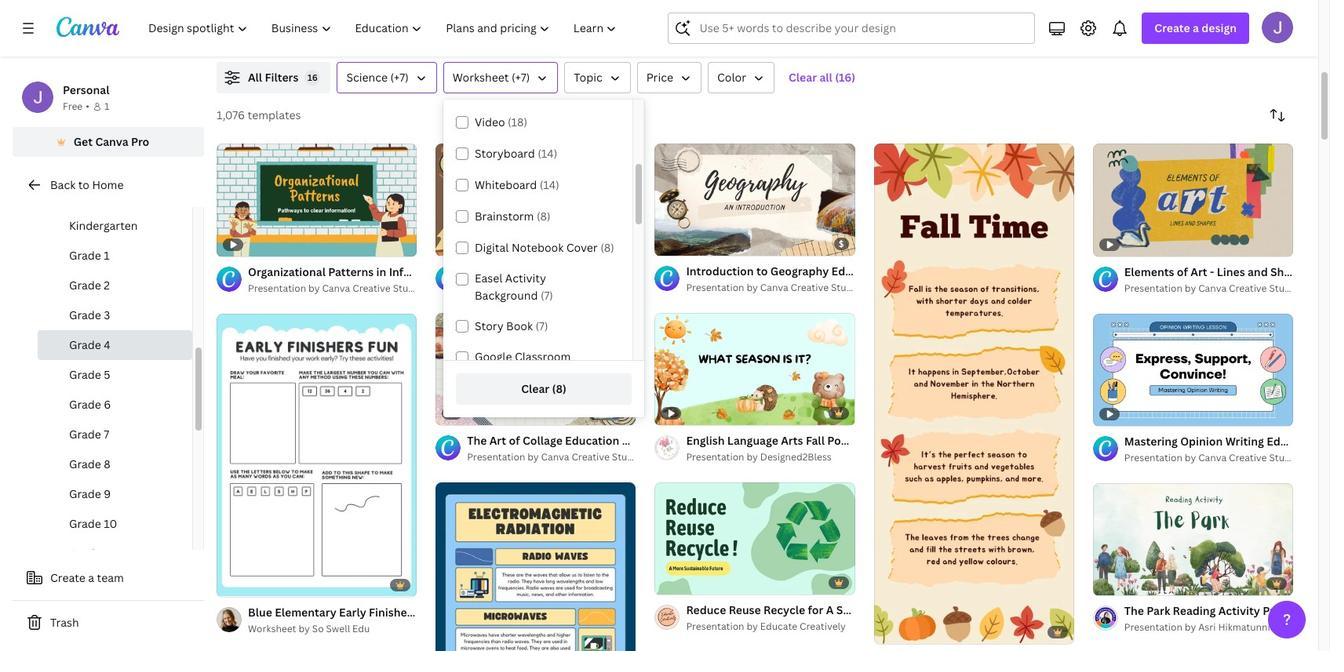 Task type: vqa. For each thing, say whether or not it's contained in the screenshot.
Grade 11 link
yes



Task type: describe. For each thing, give the bounding box(es) containing it.
science (+7) button
[[337, 62, 437, 93]]

blue elementary early finishers activity worksheet worksheet by so swell edu
[[248, 605, 521, 635]]

clear (8)
[[521, 381, 566, 396]]

grade 9 link
[[38, 479, 192, 509]]

cycle
[[878, 11, 908, 26]]

7
[[104, 427, 109, 442]]

swell
[[326, 622, 350, 635]]

the
[[821, 11, 841, 26]]

16
[[308, 71, 318, 83]]

brainstorm (8)
[[475, 209, 550, 224]]

grade for grade 4
[[69, 337, 101, 352]]

worksheet (+7) button
[[443, 62, 558, 93]]

worksheet (+7)
[[453, 70, 530, 85]]

canva inside energy transformation lesson by canva creative studio
[[1156, 28, 1184, 42]]

create a team button
[[13, 563, 204, 594]]

create a design button
[[1142, 13, 1249, 44]]

creatively
[[800, 620, 846, 634]]

Search search field
[[699, 13, 1025, 43]]

1 of 10 for presentation by asri hikmatunnisa
[[1104, 577, 1132, 588]]

clear all (16) button
[[781, 62, 863, 93]]

to for home
[[78, 177, 89, 192]]

presentation inside presentation by designed2bless link
[[686, 451, 744, 464]]

story book (7)
[[475, 319, 548, 333]]

(+7) for worksheet (+7)
[[512, 70, 530, 85]]

pre-
[[69, 188, 91, 203]]

creative inside introduction to waves lesson by canva creative studio
[[326, 28, 364, 42]]

color
[[717, 70, 746, 85]]

grade 2
[[69, 278, 110, 293]]

lesson inside energy transformation lesson by canva creative studio
[[1108, 28, 1140, 42]]

clear (8) button
[[456, 373, 632, 405]]

grade 3
[[69, 308, 110, 322]]

introduction to waves lesson by canva creative studio
[[248, 11, 396, 42]]

designed2bless
[[760, 451, 832, 464]]

2 vertical spatial worksheet
[[248, 622, 296, 635]]

create for create a team
[[50, 570, 85, 585]]

science
[[346, 70, 388, 85]]

grade for grade 7
[[69, 427, 101, 442]]

10 for presentation by asri hikmatunnisa
[[1121, 577, 1132, 588]]

grade for grade 10
[[69, 516, 101, 531]]

finishers
[[369, 605, 417, 620]]

1 of 10 link for canva
[[1093, 483, 1293, 596]]

introduction for introduction to waves
[[248, 11, 316, 26]]

the water cycle link
[[821, 10, 1058, 27]]

6
[[104, 397, 111, 412]]

grade 1 link
[[38, 241, 192, 271]]

studio inside energy transformation lesson by canva creative studio
[[1226, 28, 1256, 42]]

energy transformation lesson by canva creative studio
[[1108, 11, 1256, 42]]

grade for grade 11
[[69, 546, 101, 561]]

science (+7)
[[346, 70, 409, 85]]

grade 6 link
[[38, 390, 192, 420]]

back
[[50, 177, 75, 192]]

presentation by asri hikmatunnisa link
[[1124, 620, 1293, 636]]

create a design
[[1155, 20, 1237, 35]]

introduction to electricity lesson by canva creative studio
[[535, 11, 683, 42]]

all
[[248, 70, 262, 85]]

topic button
[[564, 62, 631, 93]]

1 for presentation by educate creatively
[[666, 576, 670, 588]]

waves
[[332, 11, 366, 26]]

get canva pro
[[73, 134, 149, 149]]

easel
[[475, 271, 502, 286]]

energy
[[1108, 11, 1145, 26]]

trash link
[[13, 607, 204, 639]]

introduction to waves link
[[248, 10, 484, 27]]

transformation
[[1147, 11, 1230, 26]]

(8) for brainstorm (8)
[[537, 209, 550, 224]]

by inside energy transformation lesson by canva creative studio
[[1142, 28, 1153, 42]]

of for presentation by canva creative studio
[[672, 237, 681, 249]]

by inside the water cycle lesson by canva creative studio
[[855, 28, 867, 42]]

(18)
[[508, 115, 527, 129]]

1 horizontal spatial 9
[[683, 237, 689, 249]]

1 vertical spatial worksheet
[[464, 605, 521, 620]]

book
[[506, 319, 533, 333]]

4
[[104, 337, 111, 352]]

edu
[[352, 622, 370, 635]]

educate
[[760, 620, 797, 634]]

filters
[[265, 70, 299, 85]]

create a team
[[50, 570, 124, 585]]

9 inside 'link'
[[104, 486, 111, 501]]

energy transformation link
[[1108, 10, 1330, 27]]

1 of 10 link for designed2bless
[[655, 483, 855, 595]]

8
[[104, 457, 110, 472]]

storyboard
[[475, 146, 535, 161]]

energy transformation image
[[1077, 0, 1330, 4]]

back to home
[[50, 177, 124, 192]]

blue elementary early finishers activity worksheet image
[[217, 314, 417, 597]]

canva inside introduction to waves lesson by canva creative studio
[[296, 28, 324, 42]]

history education presentation skeleton in a brown beige yellow friendly handdrawn style image
[[436, 143, 636, 256]]

whiteboard (14)
[[475, 177, 559, 192]]

hikmatunnisa
[[1218, 621, 1280, 634]]

grade 4
[[69, 337, 111, 352]]

canva inside the water cycle lesson by canva creative studio
[[869, 28, 897, 42]]

by inside "introduction to electricity lesson by canva creative studio"
[[569, 28, 580, 42]]

worksheet inside button
[[453, 70, 509, 85]]

pre-school link
[[38, 181, 192, 211]]

worksheet by so swell edu link
[[248, 621, 417, 637]]

studio inside "introduction to electricity lesson by canva creative studio"
[[653, 28, 683, 42]]

grade for grade 1
[[69, 248, 101, 263]]

(14) for storyboard (14)
[[538, 146, 557, 161]]

design
[[1202, 20, 1237, 35]]

digital
[[475, 240, 509, 255]]

video (18)
[[475, 115, 527, 129]]

all
[[819, 70, 832, 85]]

clear for clear all (16)
[[789, 70, 817, 85]]

grade 9
[[69, 486, 111, 501]]

grade 11
[[69, 546, 116, 561]]

whiteboard
[[475, 177, 537, 192]]

2
[[104, 278, 110, 293]]

grade for grade 2
[[69, 278, 101, 293]]

1,076
[[217, 107, 245, 122]]

1 vertical spatial (7)
[[536, 319, 548, 333]]

grade for grade 9
[[69, 486, 101, 501]]

1 vertical spatial (8)
[[600, 240, 614, 255]]

11
[[104, 546, 116, 561]]

jacob simon image
[[1262, 12, 1293, 43]]

home
[[92, 177, 124, 192]]

(8) for clear (8)
[[552, 381, 566, 396]]

presentation by educate creatively link
[[686, 619, 855, 635]]

blue
[[248, 605, 272, 620]]



Task type: locate. For each thing, give the bounding box(es) containing it.
5 grade from the top
[[69, 367, 101, 382]]

lesson for introduction to waves
[[248, 28, 280, 42]]

1 of 10 for presentation by educate creatively
[[666, 576, 694, 588]]

background
[[475, 288, 538, 303]]

4 lesson by canva creative studio link from the left
[[1108, 27, 1330, 43]]

brainstorm
[[475, 209, 534, 224]]

lesson by canva creative studio link down waves at top left
[[248, 27, 484, 43]]

the park reading activity presentation in green watercolor handdrawn style image
[[1093, 483, 1293, 596]]

google
[[475, 349, 512, 364]]

to for waves
[[318, 11, 330, 26]]

clear inside "button"
[[521, 381, 549, 396]]

lesson by canva creative studio link down electricity
[[535, 27, 771, 43]]

grade 1
[[69, 248, 110, 263]]

1 vertical spatial activity
[[420, 605, 461, 620]]

(14) right storyboard
[[538, 146, 557, 161]]

to
[[318, 11, 330, 26], [605, 11, 616, 26], [78, 177, 89, 192]]

(7) inside "easel activity background (7)"
[[541, 288, 553, 303]]

2 (+7) from the left
[[512, 70, 530, 85]]

2 grade from the top
[[69, 278, 101, 293]]

grade left the 8
[[69, 457, 101, 472]]

grade left 7
[[69, 427, 101, 442]]

canva inside get canva pro button
[[95, 134, 128, 149]]

grade 5
[[69, 367, 110, 382]]

Sort by button
[[1262, 100, 1293, 131]]

lesson inside introduction to waves lesson by canva creative studio
[[248, 28, 280, 42]]

lesson
[[248, 28, 280, 42], [535, 28, 566, 42], [821, 28, 853, 42], [1108, 28, 1140, 42]]

1 horizontal spatial (+7)
[[512, 70, 530, 85]]

lesson up topic button
[[535, 28, 566, 42]]

1,076 templates
[[217, 107, 301, 122]]

create down grade 11
[[50, 570, 85, 585]]

grade 8 link
[[38, 450, 192, 479]]

easel activity background (7)
[[475, 271, 553, 303]]

introduction up filters
[[248, 11, 316, 26]]

pro
[[131, 134, 149, 149]]

activity inside blue elementary early finishers activity worksheet worksheet by so swell edu
[[420, 605, 461, 620]]

presentation by designed2bless
[[686, 451, 832, 464]]

templates
[[248, 107, 301, 122]]

1 of 10
[[666, 576, 694, 588], [1104, 577, 1132, 588]]

1 horizontal spatial a
[[1193, 20, 1199, 35]]

lesson by canva creative studio link for introduction to waves
[[248, 27, 484, 43]]

grade 2 link
[[38, 271, 192, 301]]

0 horizontal spatial (8)
[[537, 209, 550, 224]]

1 horizontal spatial create
[[1155, 20, 1190, 35]]

of for presentation by educate creatively
[[672, 576, 681, 588]]

grade 7
[[69, 427, 109, 442]]

a for design
[[1193, 20, 1199, 35]]

clear for clear (8)
[[521, 381, 549, 396]]

studio inside the water cycle lesson by canva creative studio
[[940, 28, 970, 42]]

grade inside 'link'
[[69, 486, 101, 501]]

a left design
[[1193, 20, 1199, 35]]

lesson down energy
[[1108, 28, 1140, 42]]

lesson by canva creative studio link down transformation
[[1108, 27, 1330, 43]]

1 vertical spatial create
[[50, 570, 85, 585]]

1 horizontal spatial (8)
[[552, 381, 566, 396]]

grade 5 link
[[38, 360, 192, 390]]

0 vertical spatial create
[[1155, 20, 1190, 35]]

kindergarten link
[[38, 211, 192, 241]]

activity
[[505, 271, 546, 286], [420, 605, 461, 620]]

0 horizontal spatial 10
[[104, 516, 117, 531]]

asri
[[1198, 621, 1216, 634]]

2 horizontal spatial (8)
[[600, 240, 614, 255]]

1 vertical spatial (14)
[[540, 177, 559, 192]]

grade down grade 9
[[69, 516, 101, 531]]

presentation by educate creatively
[[686, 620, 846, 634]]

2 lesson from the left
[[535, 28, 566, 42]]

worksheet
[[453, 70, 509, 85], [464, 605, 521, 620], [248, 622, 296, 635]]

reduce reuse recycle for a sustainable future education presentation in green blue illustrative style image
[[655, 483, 855, 595]]

fall time educational infographic in orange colors in a simple style image
[[874, 144, 1074, 644]]

clear left all
[[789, 70, 817, 85]]

0 horizontal spatial 1 of 10
[[666, 576, 694, 588]]

of for presentation by asri hikmatunnisa
[[1110, 577, 1119, 588]]

create down energy transformation "image" on the top of page
[[1155, 20, 1190, 35]]

lesson for the water cycle
[[821, 28, 853, 42]]

0 horizontal spatial create
[[50, 570, 85, 585]]

presentation by asri hikmatunnisa
[[1124, 621, 1280, 634]]

(8) inside "button"
[[552, 381, 566, 396]]

1 horizontal spatial 10
[[683, 576, 694, 588]]

color button
[[708, 62, 774, 93]]

2 horizontal spatial 10
[[1121, 577, 1132, 588]]

(8) right the cover
[[600, 240, 614, 255]]

create
[[1155, 20, 1190, 35], [50, 570, 85, 585]]

classroom
[[515, 349, 571, 364]]

all filters
[[248, 70, 299, 85]]

to inside "introduction to electricity lesson by canva creative studio"
[[605, 11, 616, 26]]

lesson up all
[[248, 28, 280, 42]]

introduction to electricity link
[[535, 10, 771, 27]]

elementary
[[275, 605, 336, 620]]

lesson by canva creative studio link
[[248, 27, 484, 43], [535, 27, 771, 43], [821, 27, 1058, 43], [1108, 27, 1330, 43]]

(+7) for science (+7)
[[390, 70, 409, 85]]

$
[[839, 238, 844, 249]]

presentation inside presentation by asri hikmatunnisa link
[[1124, 621, 1182, 634]]

activity up background
[[505, 271, 546, 286]]

lesson by canva creative studio link for introduction to electricity
[[535, 27, 771, 43]]

a left team
[[88, 570, 94, 585]]

top level navigation element
[[138, 13, 630, 44]]

a for team
[[88, 570, 94, 585]]

lesson by canva creative studio link down cycle
[[821, 27, 1058, 43]]

get canva pro button
[[13, 127, 204, 157]]

by inside blue elementary early finishers activity worksheet worksheet by so swell edu
[[299, 622, 310, 635]]

by
[[282, 28, 293, 42], [569, 28, 580, 42], [855, 28, 867, 42], [1142, 28, 1153, 42], [527, 281, 539, 294], [747, 281, 758, 294], [308, 281, 320, 295], [1185, 281, 1196, 295], [527, 451, 539, 464], [747, 451, 758, 464], [1185, 451, 1196, 465], [747, 620, 758, 634], [1185, 621, 1196, 634], [299, 622, 310, 635]]

introduction
[[248, 11, 316, 26], [535, 11, 602, 26]]

grade down grade 8
[[69, 486, 101, 501]]

creative inside "introduction to electricity lesson by canva creative studio"
[[613, 28, 651, 42]]

2 horizontal spatial to
[[605, 11, 616, 26]]

free •
[[63, 100, 89, 113]]

activity inside "easel activity background (7)"
[[505, 271, 546, 286]]

by inside introduction to waves lesson by canva creative studio
[[282, 28, 293, 42]]

0 horizontal spatial clear
[[521, 381, 549, 396]]

lesson down 'the'
[[821, 28, 853, 42]]

topic
[[574, 70, 602, 85]]

presentation by canva creative studio
[[467, 281, 642, 294], [686, 281, 861, 294], [248, 281, 423, 295], [1124, 281, 1299, 295], [467, 451, 642, 464], [1124, 451, 1299, 465]]

grade for grade 8
[[69, 457, 101, 472]]

grade 10 link
[[38, 509, 192, 539]]

0 vertical spatial worksheet
[[453, 70, 509, 85]]

to right back at the top left of the page
[[78, 177, 89, 192]]

10
[[104, 516, 117, 531], [683, 576, 694, 588], [1121, 577, 1132, 588]]

0 vertical spatial (7)
[[541, 288, 553, 303]]

None search field
[[668, 13, 1035, 44]]

1
[[104, 100, 109, 113], [666, 237, 670, 249], [104, 248, 110, 263], [666, 576, 670, 588], [1104, 577, 1108, 588]]

electricity
[[619, 11, 674, 26]]

lesson by canva creative studio link for energy transformation
[[1108, 27, 1330, 43]]

grade 3 link
[[38, 301, 192, 330]]

presentation by canva creative studio link
[[467, 280, 642, 296], [686, 280, 861, 296], [248, 281, 423, 296], [1124, 281, 1299, 296], [467, 450, 642, 466], [1124, 450, 1299, 466]]

kindergarten
[[69, 218, 138, 233]]

(7) right background
[[541, 288, 553, 303]]

(14)
[[538, 146, 557, 161], [540, 177, 559, 192]]

1 horizontal spatial to
[[318, 11, 330, 26]]

2 introduction from the left
[[535, 11, 602, 26]]

back to home link
[[13, 169, 204, 201]]

grade 6
[[69, 397, 111, 412]]

0 horizontal spatial a
[[88, 570, 94, 585]]

(7) right 'book'
[[536, 319, 548, 333]]

0 horizontal spatial to
[[78, 177, 89, 192]]

1 vertical spatial 9
[[104, 486, 111, 501]]

grade left 3
[[69, 308, 101, 322]]

electromagnetic radiation science educational infographic in blue and yellow lined illustrative style image
[[436, 483, 636, 651]]

9 grade from the top
[[69, 486, 101, 501]]

1 vertical spatial a
[[88, 570, 94, 585]]

studio
[[366, 28, 396, 42], [653, 28, 683, 42], [940, 28, 970, 42], [1226, 28, 1256, 42], [612, 281, 642, 294], [831, 281, 861, 294], [393, 281, 423, 295], [1269, 281, 1299, 295], [612, 451, 642, 464], [1269, 451, 1299, 465]]

0 horizontal spatial introduction
[[248, 11, 316, 26]]

1 lesson by canva creative studio link from the left
[[248, 27, 484, 43]]

lesson for introduction to electricity
[[535, 28, 566, 42]]

introduction inside introduction to waves lesson by canva creative studio
[[248, 11, 316, 26]]

(+7) up "(18)"
[[512, 70, 530, 85]]

story
[[475, 319, 503, 333]]

1 vertical spatial clear
[[521, 381, 549, 396]]

0 vertical spatial (14)
[[538, 146, 557, 161]]

(8) up the digital notebook cover (8)
[[537, 209, 550, 224]]

(8) down classroom
[[552, 381, 566, 396]]

grade left 5 at the left of page
[[69, 367, 101, 382]]

1 horizontal spatial 1 of 10
[[1104, 577, 1132, 588]]

creative inside energy transformation lesson by canva creative studio
[[1186, 28, 1224, 42]]

introduction to geography education presentation in a brown and beige scrapbook style image
[[655, 143, 855, 256]]

grade up "grade 2"
[[69, 248, 101, 263]]

1 of 10 link
[[655, 483, 855, 595], [1093, 483, 1293, 596]]

clear down classroom
[[521, 381, 549, 396]]

11 grade from the top
[[69, 546, 101, 561]]

grade
[[69, 248, 101, 263], [69, 278, 101, 293], [69, 308, 101, 322], [69, 337, 101, 352], [69, 367, 101, 382], [69, 397, 101, 412], [69, 427, 101, 442], [69, 457, 101, 472], [69, 486, 101, 501], [69, 516, 101, 531], [69, 546, 101, 561]]

grade up create a team
[[69, 546, 101, 561]]

1 1 of 10 link from the left
[[655, 483, 855, 595]]

1 horizontal spatial clear
[[789, 70, 817, 85]]

create inside create a design dropdown button
[[1155, 20, 1190, 35]]

4 grade from the top
[[69, 337, 101, 352]]

0 horizontal spatial (+7)
[[390, 70, 409, 85]]

a inside dropdown button
[[1193, 20, 1199, 35]]

grade for grade 6
[[69, 397, 101, 412]]

the water cycle lesson by canva creative studio
[[821, 11, 970, 42]]

3 grade from the top
[[69, 308, 101, 322]]

lesson inside "introduction to electricity lesson by canva creative studio"
[[535, 28, 566, 42]]

4 lesson from the left
[[1108, 28, 1140, 42]]

to for electricity
[[605, 11, 616, 26]]

google classroom header
[[475, 349, 571, 381]]

0 vertical spatial clear
[[789, 70, 817, 85]]

1 grade from the top
[[69, 248, 101, 263]]

so
[[312, 622, 324, 635]]

3 lesson from the left
[[821, 28, 853, 42]]

storyboard (14)
[[475, 146, 557, 161]]

0 horizontal spatial 1 of 10 link
[[655, 483, 855, 595]]

presentation
[[467, 281, 525, 294], [686, 281, 744, 294], [248, 281, 306, 295], [1124, 281, 1182, 295], [467, 451, 525, 464], [686, 451, 744, 464], [1124, 451, 1182, 465], [686, 620, 744, 634], [1124, 621, 1182, 634]]

1 for presentation by canva creative studio
[[666, 237, 670, 249]]

introduction up topic
[[535, 11, 602, 26]]

video
[[475, 115, 505, 129]]

clear
[[789, 70, 817, 85], [521, 381, 549, 396]]

6 grade from the top
[[69, 397, 101, 412]]

grade 8
[[69, 457, 110, 472]]

(14) right the whiteboard
[[540, 177, 559, 192]]

grade for grade 3
[[69, 308, 101, 322]]

blue elementary early finishers activity worksheet link
[[248, 604, 521, 621]]

creative
[[326, 28, 364, 42], [613, 28, 651, 42], [899, 28, 937, 42], [1186, 28, 1224, 42], [572, 281, 610, 294], [791, 281, 829, 294], [352, 281, 391, 295], [1229, 281, 1267, 295], [572, 451, 610, 464], [1229, 451, 1267, 465]]

clear inside button
[[789, 70, 817, 85]]

grade left 2
[[69, 278, 101, 293]]

cover
[[566, 240, 598, 255]]

personal
[[63, 82, 109, 97]]

7 grade from the top
[[69, 427, 101, 442]]

16 filter options selected element
[[305, 70, 320, 86]]

2 1 of 10 link from the left
[[1093, 483, 1293, 596]]

(+7) right science
[[390, 70, 409, 85]]

10 for presentation by educate creatively
[[683, 576, 694, 588]]

0 vertical spatial a
[[1193, 20, 1199, 35]]

lesson inside the water cycle lesson by canva creative studio
[[821, 28, 853, 42]]

studio inside introduction to waves lesson by canva creative studio
[[366, 28, 396, 42]]

canva inside "introduction to electricity lesson by canva creative studio"
[[582, 28, 610, 42]]

8 grade from the top
[[69, 457, 101, 472]]

0 vertical spatial (8)
[[537, 209, 550, 224]]

9
[[683, 237, 689, 249], [104, 486, 111, 501]]

presentation inside "presentation by educate creatively" link
[[686, 620, 744, 634]]

canva
[[296, 28, 324, 42], [582, 28, 610, 42], [869, 28, 897, 42], [1156, 28, 1184, 42], [95, 134, 128, 149], [541, 281, 569, 294], [760, 281, 788, 294], [322, 281, 350, 295], [1198, 281, 1227, 295], [541, 451, 569, 464], [1198, 451, 1227, 465]]

grade for grade 5
[[69, 367, 101, 382]]

0 vertical spatial 9
[[683, 237, 689, 249]]

to left electricity
[[605, 11, 616, 26]]

a inside button
[[88, 570, 94, 585]]

1 horizontal spatial activity
[[505, 271, 546, 286]]

grade 11 link
[[38, 539, 192, 569]]

0 horizontal spatial 9
[[104, 486, 111, 501]]

activity right finishers
[[420, 605, 461, 620]]

(14) for whiteboard (14)
[[540, 177, 559, 192]]

to left waves at top left
[[318, 11, 330, 26]]

introduction inside "introduction to electricity lesson by canva creative studio"
[[535, 11, 602, 26]]

to inside introduction to waves lesson by canva creative studio
[[318, 11, 330, 26]]

0 vertical spatial activity
[[505, 271, 546, 286]]

1 lesson from the left
[[248, 28, 280, 42]]

0 horizontal spatial activity
[[420, 605, 461, 620]]

1 for presentation by asri hikmatunnisa
[[1104, 577, 1108, 588]]

pre-school
[[69, 188, 126, 203]]

lesson by canva creative studio link for the water cycle
[[821, 27, 1058, 43]]

1 horizontal spatial introduction
[[535, 11, 602, 26]]

grade left 6
[[69, 397, 101, 412]]

introduction for introduction to electricity
[[535, 11, 602, 26]]

school
[[91, 188, 126, 203]]

grade left 4 on the left of the page
[[69, 337, 101, 352]]

2 vertical spatial (8)
[[552, 381, 566, 396]]

create inside create a team button
[[50, 570, 85, 585]]

early
[[339, 605, 366, 620]]

3 lesson by canva creative studio link from the left
[[821, 27, 1058, 43]]

1 of 9
[[666, 237, 689, 249]]

create for create a design
[[1155, 20, 1190, 35]]

10 grade from the top
[[69, 516, 101, 531]]

1 horizontal spatial 1 of 10 link
[[1093, 483, 1293, 596]]

1 introduction from the left
[[248, 11, 316, 26]]

of
[[672, 237, 681, 249], [672, 576, 681, 588], [1110, 577, 1119, 588]]

2 lesson by canva creative studio link from the left
[[535, 27, 771, 43]]

1 (+7) from the left
[[390, 70, 409, 85]]

grade 10
[[69, 516, 117, 531]]

creative inside the water cycle lesson by canva creative studio
[[899, 28, 937, 42]]



